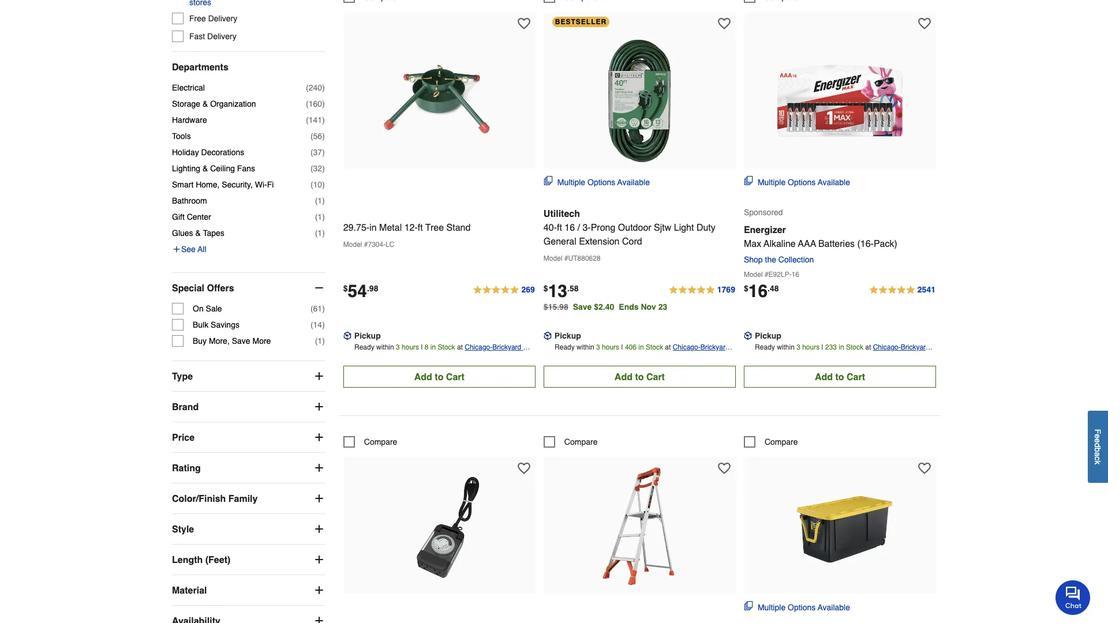 Task type: vqa. For each thing, say whether or not it's contained in the screenshot.
12th )
yes



Task type: describe. For each thing, give the bounding box(es) containing it.
ceiling
[[210, 164, 235, 174]]

shop the collection
[[744, 255, 815, 265]]

1 for buy more, save more
[[318, 337, 322, 346]]

3 for 406
[[597, 344, 601, 352]]

( for lighting & ceiling fans
[[311, 164, 313, 174]]

metal
[[379, 222, 402, 233]]

16 for e92lp-
[[792, 271, 800, 279]]

( 14 )
[[311, 321, 325, 330]]

3 for 8
[[396, 344, 400, 352]]

light
[[674, 222, 694, 233]]

available for energizer max alkaline aaa batteries (16-pack) image
[[818, 178, 851, 187]]

actual price $16.48 element
[[744, 282, 779, 302]]

compare for "5013943287" element at the right bottom of the page
[[765, 438, 798, 447]]

sponsored
[[744, 208, 784, 217]]

3262865 element
[[344, 0, 398, 3]]

see all button
[[172, 244, 207, 256]]

gift center
[[172, 213, 211, 222]]

13
[[548, 282, 568, 302]]

) for lighting & ceiling fans
[[322, 164, 325, 174]]

3 to from the left
[[836, 372, 845, 382]]

was price $15.98 element
[[544, 300, 573, 312]]

storage & organization
[[172, 100, 256, 109]]

multiple options available for energizer max alkaline aaa batteries (16-pack) image
[[758, 178, 851, 187]]

within for ready within 3 hours | 406 in stock at chicago-brickyard lowe's
[[577, 344, 595, 352]]

) for buy more, save more
[[322, 337, 325, 346]]

alkaline
[[764, 238, 796, 249]]

ready within 3 hours | 233 in stock at chicago-brickyard lowe's
[[755, 344, 932, 363]]

length (feet)
[[172, 555, 231, 566]]

ends nov 23 element
[[619, 303, 672, 312]]

compare for 5014114195 element
[[565, 438, 598, 447]]

12-
[[405, 222, 418, 233]]

( for storage & organization
[[306, 100, 309, 109]]

at for 406
[[665, 344, 671, 352]]

decorations
[[201, 148, 244, 157]]

fans
[[237, 164, 255, 174]]

plus image for length (feet)
[[313, 555, 325, 566]]

on sale
[[193, 305, 222, 314]]

40-
[[544, 222, 557, 233]]

bulk
[[193, 321, 209, 330]]

compare for 5014300771 element
[[364, 438, 398, 447]]

2 add to cart from the left
[[615, 372, 665, 382]]

1 heart outline image from the left
[[718, 17, 731, 30]]

utilitech
[[544, 208, 580, 219]]

8
[[425, 344, 429, 352]]

0 vertical spatial save
[[573, 303, 592, 312]]

14
[[313, 321, 322, 330]]

ends
[[619, 303, 639, 312]]

delivery for fast delivery
[[207, 32, 237, 41]]

offers
[[207, 283, 234, 294]]

add for 1st "add to cart" button from the right
[[815, 372, 833, 382]]

$ 54 .98
[[344, 282, 379, 302]]

stock for 406
[[646, 344, 664, 352]]

security,
[[222, 180, 253, 190]]

( 240 )
[[306, 83, 325, 93]]

$15.98 save $2.40 ends nov 23
[[544, 303, 668, 312]]

& for tapes
[[195, 229, 201, 238]]

29.75-
[[344, 222, 370, 233]]

plus image for price
[[313, 432, 325, 444]]

( 10 )
[[311, 180, 325, 190]]

undefined 29.75-in metal 12-ft tree stand image
[[376, 38, 503, 165]]

color/finish family button
[[172, 484, 325, 514]]

c
[[1094, 457, 1103, 461]]

) for gift center
[[322, 213, 325, 222]]

5 stars image for 16
[[869, 284, 937, 298]]

pack)
[[874, 238, 898, 249]]

cart for 1st "add to cart" button from the right
[[847, 372, 866, 382]]

5 stars image for 54
[[473, 284, 536, 298]]

) for electrical
[[322, 83, 325, 93]]

54
[[348, 282, 367, 302]]

model for model # 7304-lc
[[344, 241, 362, 249]]

storage
[[172, 100, 200, 109]]

project source commander x-large 75-gallons (300-quart) black and yellow heavy duty rolling tote with standard snap lid image
[[777, 463, 904, 590]]

pickup image for ready within 3 hours | 233 in stock at chicago-brickyard lowe's
[[744, 332, 752, 340]]

& for organization
[[203, 100, 208, 109]]

5 stars image for 13
[[669, 284, 736, 298]]

see all
[[181, 245, 207, 254]]

hours for 8
[[402, 344, 419, 352]]

10
[[313, 180, 322, 190]]

pickup for ready within 3 hours | 233 in stock at chicago-brickyard lowe's
[[755, 332, 782, 341]]

f e e d b a c k
[[1094, 429, 1103, 465]]

multiple options available link for project source commander x-large 75-gallons (300-quart) black and yellow heavy duty rolling tote with standard snap lid image
[[744, 602, 851, 614]]

fast delivery
[[189, 32, 237, 41]]

1000209817 element
[[744, 0, 798, 3]]

aaa
[[799, 238, 817, 249]]

more
[[253, 337, 271, 346]]

cart for 3rd "add to cart" button from the right
[[446, 372, 465, 382]]

.48
[[768, 284, 779, 293]]

lowe's for 233
[[874, 355, 895, 363]]

little giant ladders xtra-lite plus 5-ft aluminum type 1aa-375-lb load capacity step ladder image
[[577, 463, 704, 590]]

color/finish family
[[172, 494, 258, 504]]

energizer max alkaline aaa batteries (16-pack)
[[744, 225, 898, 249]]

$ 13 .58
[[544, 282, 579, 302]]

16 for ft
[[565, 222, 575, 233]]

hours for 406
[[602, 344, 620, 352]]

( 1 ) for bathroom
[[315, 197, 325, 206]]

model for model # ut880628
[[544, 255, 563, 263]]

ready for ready within 3 hours | 406 in stock at chicago-brickyard lowe's
[[555, 344, 575, 352]]

406
[[625, 344, 637, 352]]

stock for 8
[[438, 344, 455, 352]]

( for buy more, save more
[[315, 337, 318, 346]]

electrical
[[172, 83, 205, 93]]

utilitech 40-ft 16 / 3-prong outdoor sjtw light duty general extension cord image
[[577, 38, 704, 165]]

3 add to cart from the left
[[815, 372, 866, 382]]

model # e92lp-16
[[744, 271, 800, 279]]

chicago- for ready within 3 hours | 233 in stock at chicago-brickyard lowe's
[[874, 344, 901, 352]]

# for 7304-lc
[[364, 241, 368, 249]]

pickup image for ready within 3 hours | 8 in stock at chicago-brickyard lowe's
[[344, 332, 352, 340]]

( for gift center
[[315, 213, 318, 222]]

the
[[766, 255, 777, 265]]

add for 3rd "add to cart" button from the right
[[415, 372, 432, 382]]

cart for second "add to cart" button from right
[[647, 372, 665, 382]]

ut880628
[[569, 255, 601, 263]]

ready within 3 hours | 8 in stock at chicago-brickyard lowe's
[[355, 344, 524, 363]]

3 add to cart button from the left
[[744, 366, 937, 388]]

model for model # e92lp-16
[[744, 271, 763, 279]]

ready for ready within 3 hours | 8 in stock at chicago-brickyard lowe's
[[355, 344, 375, 352]]

233
[[826, 344, 837, 352]]

1769 button
[[669, 284, 736, 298]]

29.75-in metal 12-ft tree stand
[[344, 222, 471, 233]]

collection
[[779, 255, 815, 265]]

3-
[[583, 222, 591, 233]]

k
[[1094, 461, 1103, 465]]

free
[[189, 14, 206, 23]]

2 heart outline image from the left
[[919, 17, 931, 30]]

3191763 element
[[544, 0, 598, 3]]

multiple options available for project source commander x-large 75-gallons (300-quart) black and yellow heavy duty rolling tote with standard snap lid image
[[758, 604, 851, 613]]

( 61 )
[[311, 305, 325, 314]]

( 37 )
[[311, 148, 325, 157]]

in for ready within 3 hours | 406 in stock at chicago-brickyard lowe's
[[639, 344, 644, 352]]

style button
[[172, 515, 325, 545]]

( for smart home, security, wi-fi
[[311, 180, 313, 190]]

269 button
[[473, 284, 536, 298]]

stock for 233
[[847, 344, 864, 352]]

savings save $2.40 element
[[573, 303, 672, 312]]

| for 406
[[622, 344, 623, 352]]

0 horizontal spatial save
[[232, 337, 250, 346]]

buy more, save more
[[193, 337, 271, 346]]

(feet)
[[205, 555, 231, 566]]

actual price $54.98 element
[[344, 282, 379, 302]]

material
[[172, 586, 207, 596]]

( for hardware
[[306, 116, 309, 125]]

multiple options available for utilitech 40-ft 16 / 3-prong outdoor sjtw light duty general extension cord image
[[558, 178, 650, 187]]

| for 8
[[421, 344, 423, 352]]

) for smart home, security, wi-fi
[[322, 180, 325, 190]]

max
[[744, 238, 762, 249]]

( for bulk savings
[[311, 321, 313, 330]]

lc
[[386, 241, 395, 249]]

free delivery
[[189, 14, 238, 23]]

2 add to cart button from the left
[[544, 366, 736, 388]]

| for 233
[[822, 344, 824, 352]]

material button
[[172, 576, 325, 606]]



Task type: locate. For each thing, give the bounding box(es) containing it.
in for ready within 3 hours | 233 in stock at chicago-brickyard lowe's
[[839, 344, 845, 352]]

| left 406
[[622, 344, 623, 352]]

chicago- inside "ready within 3 hours | 8 in stock at chicago-brickyard lowe's"
[[465, 344, 493, 352]]

( 1 ) for buy more, save more
[[315, 337, 325, 346]]

1 horizontal spatial within
[[577, 344, 595, 352]]

$ for 16
[[744, 284, 749, 293]]

1 horizontal spatial 5 stars image
[[669, 284, 736, 298]]

( for bathroom
[[315, 197, 318, 206]]

1 3 from the left
[[396, 344, 400, 352]]

stand
[[447, 222, 471, 233]]

# for e92lp-16
[[765, 271, 769, 279]]

price
[[172, 433, 195, 443]]

2 chicago-brickyard lowe's button from the left
[[673, 342, 736, 363]]

0 vertical spatial &
[[203, 100, 208, 109]]

ready down actual price $54.98 element
[[355, 344, 375, 352]]

( 1 ) for glues & tapes
[[315, 229, 325, 238]]

hours inside ready within 3 hours | 406 in stock at chicago-brickyard lowe's
[[602, 344, 620, 352]]

hours inside "ready within 3 hours | 8 in stock at chicago-brickyard lowe's"
[[402, 344, 419, 352]]

chicago- inside ready within 3 hours | 406 in stock at chicago-brickyard lowe's
[[673, 344, 701, 352]]

2 horizontal spatial compare
[[765, 438, 798, 447]]

1 vertical spatial delivery
[[207, 32, 237, 41]]

1 chicago- from the left
[[465, 344, 493, 352]]

brickyard
[[493, 344, 522, 352], [701, 344, 730, 352], [901, 344, 930, 352]]

add
[[415, 372, 432, 382], [615, 372, 633, 382], [815, 372, 833, 382]]

stock inside "ready within 3 hours | 8 in stock at chicago-brickyard lowe's"
[[438, 344, 455, 352]]

style
[[172, 524, 194, 535]]

$ right 269
[[544, 284, 548, 293]]

3 ( 1 ) from the top
[[315, 229, 325, 238]]

model # ut880628
[[544, 255, 601, 263]]

within inside "ready within 3 hours | 8 in stock at chicago-brickyard lowe's"
[[377, 344, 394, 352]]

utilitech 15-amps 125-volt 2-outlet plug-in countdown indoor or outdoor lighting timer image
[[376, 463, 503, 590]]

1 vertical spatial save
[[232, 337, 250, 346]]

0 vertical spatial model
[[344, 241, 362, 249]]

extension
[[579, 236, 620, 247]]

brickyard for ready within 3 hours | 406 in stock at chicago-brickyard lowe's
[[701, 344, 730, 352]]

sjtw
[[654, 222, 672, 233]]

1 horizontal spatial model
[[544, 255, 563, 263]]

32
[[313, 164, 322, 174]]

3 at from the left
[[866, 344, 872, 352]]

plus image inside color/finish family button
[[313, 493, 325, 505]]

| left 8
[[421, 344, 423, 352]]

multiple for energizer max alkaline aaa batteries (16-pack) image
[[758, 178, 786, 187]]

1 for glues & tapes
[[318, 229, 322, 238]]

cart down "ready within 3 hours | 8 in stock at chicago-brickyard lowe's"
[[446, 372, 465, 382]]

3 left 406
[[597, 344, 601, 352]]

2 lowe's from the left
[[673, 355, 695, 363]]

tree
[[426, 222, 444, 233]]

16 down the model # e92lp-16
[[749, 282, 768, 302]]

13 ) from the top
[[322, 337, 325, 346]]

0 horizontal spatial |
[[421, 344, 423, 352]]

chat invite button image
[[1056, 580, 1092, 616]]

5 stars image containing 2541
[[869, 284, 937, 298]]

lowe's inside ready within 3 hours | 406 in stock at chicago-brickyard lowe's
[[673, 355, 695, 363]]

$15.98
[[544, 303, 569, 312]]

e up b
[[1094, 439, 1103, 443]]

1 at from the left
[[457, 344, 463, 352]]

cart down 'ready within 3 hours | 233 in stock at chicago-brickyard lowe's'
[[847, 372, 866, 382]]

3 ready from the left
[[755, 344, 776, 352]]

0 horizontal spatial to
[[435, 372, 444, 382]]

1 compare from the left
[[364, 438, 398, 447]]

| inside 'ready within 3 hours | 233 in stock at chicago-brickyard lowe's'
[[822, 344, 824, 352]]

2 ready from the left
[[555, 344, 575, 352]]

plus image inside brand "button"
[[313, 402, 325, 413]]

| inside "ready within 3 hours | 8 in stock at chicago-brickyard lowe's"
[[421, 344, 423, 352]]

rating
[[172, 463, 201, 474]]

) for tools
[[322, 132, 325, 141]]

1 horizontal spatial hours
[[602, 344, 620, 352]]

hours left 8
[[402, 344, 419, 352]]

2 stock from the left
[[646, 344, 664, 352]]

delivery for free delivery
[[208, 14, 238, 23]]

plus image
[[172, 245, 181, 254], [313, 402, 325, 413], [313, 432, 325, 444], [313, 493, 325, 505], [313, 616, 325, 624]]

plus image inside style button
[[313, 524, 325, 536]]

( 1 ) for gift center
[[315, 213, 325, 222]]

0 horizontal spatial 16
[[565, 222, 575, 233]]

price button
[[172, 423, 325, 453]]

ready inside ready within 3 hours | 406 in stock at chicago-brickyard lowe's
[[555, 344, 575, 352]]

energizer max alkaline aaa batteries (16-pack) image
[[777, 38, 904, 165]]

delivery down free delivery
[[207, 32, 237, 41]]

$
[[344, 284, 348, 293], [544, 284, 548, 293], [744, 284, 749, 293]]

add to cart button down "ready within 3 hours | 8 in stock at chicago-brickyard lowe's"
[[344, 366, 536, 388]]

1 ( 1 ) from the top
[[315, 197, 325, 206]]

gift
[[172, 213, 185, 222]]

5 stars image containing 269
[[473, 284, 536, 298]]

to down 'ready within 3 hours | 233 in stock at chicago-brickyard lowe's'
[[836, 372, 845, 382]]

stock inside 'ready within 3 hours | 233 in stock at chicago-brickyard lowe's'
[[847, 344, 864, 352]]

see
[[181, 245, 196, 254]]

1 horizontal spatial |
[[622, 344, 623, 352]]

stock inside ready within 3 hours | 406 in stock at chicago-brickyard lowe's
[[646, 344, 664, 352]]

0 horizontal spatial add to cart
[[415, 372, 465, 382]]

1 e from the top
[[1094, 434, 1103, 439]]

pickup image down 54
[[344, 332, 352, 340]]

lowe's
[[465, 355, 486, 363], [673, 355, 695, 363], [874, 355, 895, 363]]

61
[[313, 305, 322, 314]]

general
[[544, 236, 577, 247]]

at right 233
[[866, 344, 872, 352]]

tapes
[[203, 229, 225, 238]]

ft inside 29.75-in metal 12-ft tree stand link
[[418, 222, 423, 233]]

1 horizontal spatial #
[[565, 255, 569, 263]]

7304-
[[368, 241, 386, 249]]

lowe's for 8
[[465, 355, 486, 363]]

3 3 from the left
[[797, 344, 801, 352]]

2 pickup from the left
[[555, 332, 581, 341]]

model # 7304-lc
[[344, 241, 395, 249]]

( 32 )
[[311, 164, 325, 174]]

0 horizontal spatial ready
[[355, 344, 375, 352]]

0 horizontal spatial pickup image
[[344, 332, 352, 340]]

1 1 from the top
[[318, 197, 322, 206]]

compare inside 5014300771 element
[[364, 438, 398, 447]]

1 add to cart from the left
[[415, 372, 465, 382]]

5014300771 element
[[344, 437, 398, 448]]

3 inside 'ready within 3 hours | 233 in stock at chicago-brickyard lowe's'
[[797, 344, 801, 352]]

energizer
[[744, 225, 787, 235]]

in for ready within 3 hours | 8 in stock at chicago-brickyard lowe's
[[431, 344, 436, 352]]

2 compare from the left
[[565, 438, 598, 447]]

( 56 )
[[311, 132, 325, 141]]

e up d at the right bottom
[[1094, 434, 1103, 439]]

3 within from the left
[[777, 344, 795, 352]]

2 5 stars image from the left
[[669, 284, 736, 298]]

| inside ready within 3 hours | 406 in stock at chicago-brickyard lowe's
[[622, 344, 623, 352]]

ft left tree
[[418, 222, 423, 233]]

batteries
[[819, 238, 855, 249]]

available for utilitech 40-ft 16 / 3-prong outdoor sjtw light duty general extension cord image
[[618, 178, 650, 187]]

0 horizontal spatial 5 stars image
[[473, 284, 536, 298]]

chicago- right 8
[[465, 344, 493, 352]]

chicago-brickyard lowe's button for ready within 3 hours | 406 in stock at chicago-brickyard lowe's
[[673, 342, 736, 363]]

hours inside 'ready within 3 hours | 233 in stock at chicago-brickyard lowe's'
[[803, 344, 820, 352]]

2 cart from the left
[[647, 372, 665, 382]]

0 horizontal spatial ft
[[418, 222, 423, 233]]

1 horizontal spatial 16
[[749, 282, 768, 302]]

$2.40
[[594, 303, 615, 312]]

plus image inside see all button
[[172, 245, 181, 254]]

2 horizontal spatial hours
[[803, 344, 820, 352]]

2541 button
[[869, 284, 937, 298]]

2 horizontal spatial to
[[836, 372, 845, 382]]

ready down $15.98
[[555, 344, 575, 352]]

1 vertical spatial #
[[565, 255, 569, 263]]

2 within from the left
[[577, 344, 595, 352]]

smart home, security, wi-fi
[[172, 180, 274, 190]]

& up 'home,'
[[203, 164, 208, 174]]

1 horizontal spatial compare
[[565, 438, 598, 447]]

2 horizontal spatial 16
[[792, 271, 800, 279]]

2 ) from the top
[[322, 100, 325, 109]]

2 horizontal spatial 3
[[797, 344, 801, 352]]

1 horizontal spatial pickup
[[555, 332, 581, 341]]

4 ( 1 ) from the top
[[315, 337, 325, 346]]

add for second "add to cart" button from right
[[615, 372, 633, 382]]

$ inside $ 54 .98
[[344, 284, 348, 293]]

plus image inside 'price' button
[[313, 432, 325, 444]]

2 | from the left
[[622, 344, 623, 352]]

pickup image
[[344, 332, 352, 340], [544, 332, 552, 340], [744, 332, 752, 340]]

1 horizontal spatial stock
[[646, 344, 664, 352]]

16
[[565, 222, 575, 233], [792, 271, 800, 279], [749, 282, 768, 302]]

3 pickup from the left
[[755, 332, 782, 341]]

in right 8
[[431, 344, 436, 352]]

1 $ from the left
[[344, 284, 348, 293]]

1 add to cart button from the left
[[344, 366, 536, 388]]

brand button
[[172, 392, 325, 422]]

chicago- right 406
[[673, 344, 701, 352]]

16 down collection
[[792, 271, 800, 279]]

options for project source commander x-large 75-gallons (300-quart) black and yellow heavy duty rolling tote with standard snap lid image
[[788, 604, 816, 613]]

cart down ready within 3 hours | 406 in stock at chicago-brickyard lowe's
[[647, 372, 665, 382]]

0 horizontal spatial pickup
[[354, 332, 381, 341]]

( for electrical
[[306, 83, 309, 93]]

in inside 'ready within 3 hours | 233 in stock at chicago-brickyard lowe's'
[[839, 344, 845, 352]]

plus image inside rating button
[[313, 463, 325, 474]]

240
[[309, 83, 322, 93]]

# up .48
[[765, 271, 769, 279]]

at right 406
[[665, 344, 671, 352]]

shop
[[744, 255, 763, 265]]

family
[[229, 494, 258, 504]]

type
[[172, 371, 193, 382]]

( for holiday decorations
[[311, 148, 313, 157]]

2 horizontal spatial stock
[[847, 344, 864, 352]]

holiday
[[172, 148, 199, 157]]

add down "ready within 3 hours | 8 in stock at chicago-brickyard lowe's"
[[415, 372, 432, 382]]

minus image
[[313, 283, 325, 294]]

4 plus image from the top
[[313, 555, 325, 566]]

1 within from the left
[[377, 344, 394, 352]]

plus image
[[313, 371, 325, 383], [313, 463, 325, 474], [313, 524, 325, 536], [313, 555, 325, 566], [313, 585, 325, 597]]

bestseller
[[555, 18, 607, 26]]

multiple options available link for utilitech 40-ft 16 / 3-prong outdoor sjtw light duty general extension cord image
[[544, 176, 650, 188]]

pickup for ready within 3 hours | 406 in stock at chicago-brickyard lowe's
[[555, 332, 581, 341]]

chicago- inside 'ready within 3 hours | 233 in stock at chicago-brickyard lowe's'
[[874, 344, 901, 352]]

pickup image down $15.98
[[544, 332, 552, 340]]

model down shop
[[744, 271, 763, 279]]

brickyard inside "ready within 3 hours | 8 in stock at chicago-brickyard lowe's"
[[493, 344, 522, 352]]

2 vertical spatial #
[[765, 271, 769, 279]]

add to cart button down 'ready within 3 hours | 233 in stock at chicago-brickyard lowe's'
[[744, 366, 937, 388]]

at for 233
[[866, 344, 872, 352]]

compare inside 5014114195 element
[[565, 438, 598, 447]]

2 horizontal spatial chicago-brickyard lowe's button
[[874, 342, 937, 363]]

lowe's for 406
[[673, 355, 695, 363]]

pickup down $15.98
[[555, 332, 581, 341]]

bulk savings
[[193, 321, 240, 330]]

1 vertical spatial model
[[544, 255, 563, 263]]

options for energizer max alkaline aaa batteries (16-pack) image
[[788, 178, 816, 187]]

) for on sale
[[322, 305, 325, 314]]

( for tools
[[311, 132, 313, 141]]

5013943287 element
[[744, 437, 798, 448]]

) for hardware
[[322, 116, 325, 125]]

in inside ready within 3 hours | 406 in stock at chicago-brickyard lowe's
[[639, 344, 644, 352]]

plus image for rating
[[313, 463, 325, 474]]

7 ) from the top
[[322, 180, 325, 190]]

1 vertical spatial 16
[[792, 271, 800, 279]]

2 horizontal spatial chicago-
[[874, 344, 901, 352]]

& right storage
[[203, 100, 208, 109]]

$ for 54
[[344, 284, 348, 293]]

1 for gift center
[[318, 213, 322, 222]]

2 vertical spatial model
[[744, 271, 763, 279]]

2 horizontal spatial add to cart button
[[744, 366, 937, 388]]

3 pickup image from the left
[[744, 332, 752, 340]]

1 ft from the left
[[418, 222, 423, 233]]

2 to from the left
[[636, 372, 644, 382]]

ft inside utilitech 40-ft 16 / 3-prong outdoor sjtw light duty general extension cord
[[557, 222, 562, 233]]

add down 406
[[615, 372, 633, 382]]

on
[[193, 305, 204, 314]]

within for ready within 3 hours | 8 in stock at chicago-brickyard lowe's
[[377, 344, 394, 352]]

2 horizontal spatial brickyard
[[901, 344, 930, 352]]

in right 233
[[839, 344, 845, 352]]

1 stock from the left
[[438, 344, 455, 352]]

brickyard inside 'ready within 3 hours | 233 in stock at chicago-brickyard lowe's'
[[901, 344, 930, 352]]

3 inside ready within 3 hours | 406 in stock at chicago-brickyard lowe's
[[597, 344, 601, 352]]

save left more
[[232, 337, 250, 346]]

1 ) from the top
[[322, 83, 325, 93]]

ready inside 'ready within 3 hours | 233 in stock at chicago-brickyard lowe's'
[[755, 344, 776, 352]]

actual price $13.58 element
[[544, 282, 579, 302]]

|
[[421, 344, 423, 352], [622, 344, 623, 352], [822, 344, 824, 352]]

compare inside "5013943287" element
[[765, 438, 798, 447]]

& right the glues
[[195, 229, 201, 238]]

( 1 )
[[315, 197, 325, 206], [315, 213, 325, 222], [315, 229, 325, 238], [315, 337, 325, 346]]

0 horizontal spatial chicago-brickyard lowe's button
[[465, 342, 536, 363]]

0 horizontal spatial chicago-
[[465, 344, 493, 352]]

0 horizontal spatial 3
[[396, 344, 400, 352]]

stock right 233
[[847, 344, 864, 352]]

at right 8
[[457, 344, 463, 352]]

add to cart down ready within 3 hours | 406 in stock at chicago-brickyard lowe's
[[615, 372, 665, 382]]

color/finish
[[172, 494, 226, 504]]

1 horizontal spatial to
[[636, 372, 644, 382]]

model down 29.75-
[[344, 241, 362, 249]]

& for ceiling
[[203, 164, 208, 174]]

$ inside $ 16 .48
[[744, 284, 749, 293]]

.98
[[367, 284, 379, 293]]

1 horizontal spatial $
[[544, 284, 548, 293]]

hours left 233
[[803, 344, 820, 352]]

2 at from the left
[[665, 344, 671, 352]]

1 ready from the left
[[355, 344, 375, 352]]

plus image for material
[[313, 585, 325, 597]]

cart
[[446, 372, 465, 382], [647, 372, 665, 382], [847, 372, 866, 382]]

5 plus image from the top
[[313, 585, 325, 597]]

model down general
[[544, 255, 563, 263]]

chicago- for ready within 3 hours | 8 in stock at chicago-brickyard lowe's
[[465, 344, 493, 352]]

available for project source commander x-large 75-gallons (300-quart) black and yellow heavy duty rolling tote with standard snap lid image
[[818, 604, 851, 613]]

2 e from the top
[[1094, 439, 1103, 443]]

hours for 233
[[803, 344, 820, 352]]

2 3 from the left
[[597, 344, 601, 352]]

ready down actual price $16.48 element
[[755, 344, 776, 352]]

options for utilitech 40-ft 16 / 3-prong outdoor sjtw light duty general extension cord image
[[588, 178, 616, 187]]

1 add from the left
[[415, 372, 432, 382]]

3 left 8
[[396, 344, 400, 352]]

0 horizontal spatial stock
[[438, 344, 455, 352]]

1 horizontal spatial heart outline image
[[919, 17, 931, 30]]

1 horizontal spatial ft
[[557, 222, 562, 233]]

buy
[[193, 337, 207, 346]]

1 5 stars image from the left
[[473, 284, 536, 298]]

141
[[309, 116, 322, 125]]

# down general
[[565, 255, 569, 263]]

10 ) from the top
[[322, 229, 325, 238]]

1 horizontal spatial add to cart
[[615, 372, 665, 382]]

# down 29.75-
[[364, 241, 368, 249]]

plus image for brand
[[313, 402, 325, 413]]

ready for ready within 3 hours | 233 in stock at chicago-brickyard lowe's
[[755, 344, 776, 352]]

5 ) from the top
[[322, 148, 325, 157]]

chicago- for ready within 3 hours | 406 in stock at chicago-brickyard lowe's
[[673, 344, 701, 352]]

1 horizontal spatial ready
[[555, 344, 575, 352]]

1 | from the left
[[421, 344, 423, 352]]

1 pickup image from the left
[[344, 332, 352, 340]]

2 horizontal spatial pickup image
[[744, 332, 752, 340]]

hours left 406
[[602, 344, 620, 352]]

available
[[618, 178, 650, 187], [818, 178, 851, 187], [818, 604, 851, 613]]

0 horizontal spatial compare
[[364, 438, 398, 447]]

0 horizontal spatial model
[[344, 241, 362, 249]]

1 horizontal spatial cart
[[647, 372, 665, 382]]

2 add from the left
[[615, 372, 633, 382]]

plus image for color/finish family
[[313, 493, 325, 505]]

multiple for utilitech 40-ft 16 / 3-prong outdoor sjtw light duty general extension cord image
[[558, 178, 586, 187]]

2 horizontal spatial 5 stars image
[[869, 284, 937, 298]]

in right 406
[[639, 344, 644, 352]]

) for storage & organization
[[322, 100, 325, 109]]

fi
[[267, 180, 274, 190]]

special offers
[[172, 283, 234, 294]]

multiple options available link
[[544, 176, 650, 188], [744, 176, 851, 188], [744, 602, 851, 614]]

multiple options available
[[558, 178, 650, 187], [758, 178, 851, 187], [758, 604, 851, 613]]

23
[[659, 303, 668, 312]]

plus image inside material 'button'
[[313, 585, 325, 597]]

2 horizontal spatial lowe's
[[874, 355, 895, 363]]

lowe's inside "ready within 3 hours | 8 in stock at chicago-brickyard lowe's"
[[465, 355, 486, 363]]

3 left 233
[[797, 344, 801, 352]]

0 horizontal spatial heart outline image
[[718, 17, 731, 30]]

0 vertical spatial #
[[364, 241, 368, 249]]

3 compare from the left
[[765, 438, 798, 447]]

2 horizontal spatial $
[[744, 284, 749, 293]]

0 horizontal spatial within
[[377, 344, 394, 352]]

to down "ready within 3 hours | 8 in stock at chicago-brickyard lowe's"
[[435, 372, 444, 382]]

2 plus image from the top
[[313, 463, 325, 474]]

departments element
[[172, 61, 325, 73]]

16 left the / at the right of page
[[565, 222, 575, 233]]

3 lowe's from the left
[[874, 355, 895, 363]]

ft up general
[[557, 222, 562, 233]]

glues
[[172, 229, 193, 238]]

lighting
[[172, 164, 200, 174]]

3 $ from the left
[[744, 284, 749, 293]]

2 horizontal spatial at
[[866, 344, 872, 352]]

3 plus image from the top
[[313, 524, 325, 536]]

0 horizontal spatial $
[[344, 284, 348, 293]]

1 horizontal spatial at
[[665, 344, 671, 352]]

brickyard for ready within 3 hours | 8 in stock at chicago-brickyard lowe's
[[493, 344, 522, 352]]

at inside "ready within 3 hours | 8 in stock at chicago-brickyard lowe's"
[[457, 344, 463, 352]]

prong
[[591, 222, 616, 233]]

within left 8
[[377, 344, 394, 352]]

3 inside "ready within 3 hours | 8 in stock at chicago-brickyard lowe's"
[[396, 344, 400, 352]]

1 horizontal spatial add
[[615, 372, 633, 382]]

2 horizontal spatial |
[[822, 344, 824, 352]]

length
[[172, 555, 203, 566]]

$ inside $ 13 .58
[[544, 284, 548, 293]]

add to cart button down ready within 3 hours | 406 in stock at chicago-brickyard lowe's
[[544, 366, 736, 388]]

smart
[[172, 180, 194, 190]]

1 horizontal spatial chicago-brickyard lowe's button
[[673, 342, 736, 363]]

0 vertical spatial delivery
[[208, 14, 238, 23]]

2 1 from the top
[[318, 213, 322, 222]]

heart outline image
[[518, 17, 531, 30], [518, 463, 531, 475], [718, 463, 731, 475], [919, 463, 931, 475]]

269
[[522, 285, 535, 295]]

1 horizontal spatial brickyard
[[701, 344, 730, 352]]

9 ) from the top
[[322, 213, 325, 222]]

stock right 406
[[646, 344, 664, 352]]

2 horizontal spatial add to cart
[[815, 372, 866, 382]]

multiple for project source commander x-large 75-gallons (300-quart) black and yellow heavy duty rolling tote with standard snap lid image
[[758, 604, 786, 613]]

in
[[370, 222, 377, 233], [431, 344, 436, 352], [639, 344, 644, 352], [839, 344, 845, 352]]

2 horizontal spatial model
[[744, 271, 763, 279]]

$ right "minus" image
[[344, 284, 348, 293]]

1 horizontal spatial lowe's
[[673, 355, 695, 363]]

1 chicago-brickyard lowe's button from the left
[[465, 342, 536, 363]]

add to cart down "ready within 3 hours | 8 in stock at chicago-brickyard lowe's"
[[415, 372, 465, 382]]

2 $ from the left
[[544, 284, 548, 293]]

plus image inside "length (feet)" button
[[313, 555, 325, 566]]

ready inside "ready within 3 hours | 8 in stock at chicago-brickyard lowe's"
[[355, 344, 375, 352]]

3 1 from the top
[[318, 229, 322, 238]]

within inside 'ready within 3 hours | 233 in stock at chicago-brickyard lowe's'
[[777, 344, 795, 352]]

save down .58
[[573, 303, 592, 312]]

( for glues & tapes
[[315, 229, 318, 238]]

pickup image for ready within 3 hours | 406 in stock at chicago-brickyard lowe's
[[544, 332, 552, 340]]

2 brickyard from the left
[[701, 344, 730, 352]]

5 stars image
[[473, 284, 536, 298], [669, 284, 736, 298], [869, 284, 937, 298]]

tools
[[172, 132, 191, 141]]

hardware
[[172, 116, 207, 125]]

in left metal
[[370, 222, 377, 233]]

pickup down actual price $54.98 element
[[354, 332, 381, 341]]

3 | from the left
[[822, 344, 824, 352]]

2 vertical spatial 16
[[749, 282, 768, 302]]

1 horizontal spatial 3
[[597, 344, 601, 352]]

5 stars image containing 1769
[[669, 284, 736, 298]]

$ for 13
[[544, 284, 548, 293]]

$ 16 .48
[[744, 282, 779, 302]]

3 chicago- from the left
[[874, 344, 901, 352]]

1 horizontal spatial pickup image
[[544, 332, 552, 340]]

special
[[172, 283, 204, 294]]

within down "$2.40"
[[577, 344, 595, 352]]

heart outline image
[[718, 17, 731, 30], [919, 17, 931, 30]]

12 ) from the top
[[322, 321, 325, 330]]

2 hours from the left
[[602, 344, 620, 352]]

brickyard inside ready within 3 hours | 406 in stock at chicago-brickyard lowe's
[[701, 344, 730, 352]]

0 horizontal spatial add to cart button
[[344, 366, 536, 388]]

add down 233
[[815, 372, 833, 382]]

1 for bathroom
[[318, 197, 322, 206]]

pickup image down $ 16 .48
[[744, 332, 752, 340]]

glues & tapes
[[172, 229, 225, 238]]

3 ) from the top
[[322, 116, 325, 125]]

brickyard for ready within 3 hours | 233 in stock at chicago-brickyard lowe's
[[901, 344, 930, 352]]

bathroom
[[172, 197, 207, 206]]

1 hours from the left
[[402, 344, 419, 352]]

plus image inside type "button"
[[313, 371, 325, 383]]

0 horizontal spatial at
[[457, 344, 463, 352]]

1 cart from the left
[[446, 372, 465, 382]]

/
[[578, 222, 580, 233]]

length (feet) button
[[172, 545, 325, 575]]

0 horizontal spatial #
[[364, 241, 368, 249]]

0 horizontal spatial cart
[[446, 372, 465, 382]]

) for bathroom
[[322, 197, 325, 206]]

rating button
[[172, 454, 325, 484]]

2 horizontal spatial #
[[765, 271, 769, 279]]

5014114195 element
[[544, 437, 598, 448]]

3 stock from the left
[[847, 344, 864, 352]]

chicago-brickyard lowe's button for ready within 3 hours | 233 in stock at chicago-brickyard lowe's
[[874, 342, 937, 363]]

2 vertical spatial &
[[195, 229, 201, 238]]

within left 233
[[777, 344, 795, 352]]

| left 233
[[822, 344, 824, 352]]

1 brickyard from the left
[[493, 344, 522, 352]]

1 horizontal spatial add to cart button
[[544, 366, 736, 388]]

0 horizontal spatial hours
[[402, 344, 419, 352]]

) for glues & tapes
[[322, 229, 325, 238]]

d
[[1094, 443, 1103, 448]]

at inside ready within 3 hours | 406 in stock at chicago-brickyard lowe's
[[665, 344, 671, 352]]

at inside 'ready within 3 hours | 233 in stock at chicago-brickyard lowe's'
[[866, 344, 872, 352]]

11 ) from the top
[[322, 305, 325, 314]]

plus image for type
[[313, 371, 325, 383]]

4 ) from the top
[[322, 132, 325, 141]]

0 horizontal spatial add
[[415, 372, 432, 382]]

within inside ready within 3 hours | 406 in stock at chicago-brickyard lowe's
[[577, 344, 595, 352]]

2 ( 1 ) from the top
[[315, 213, 325, 222]]

6 ) from the top
[[322, 164, 325, 174]]

1 lowe's from the left
[[465, 355, 486, 363]]

) for holiday decorations
[[322, 148, 325, 157]]

16 inside utilitech 40-ft 16 / 3-prong outdoor sjtw light duty general extension cord
[[565, 222, 575, 233]]

chicago- right 233
[[874, 344, 901, 352]]

stock
[[438, 344, 455, 352], [646, 344, 664, 352], [847, 344, 864, 352]]

b
[[1094, 448, 1103, 452]]

1 horizontal spatial chicago-
[[673, 344, 701, 352]]

3 chicago-brickyard lowe's button from the left
[[874, 342, 937, 363]]

2 horizontal spatial add
[[815, 372, 833, 382]]

2 horizontal spatial cart
[[847, 372, 866, 382]]

$ right 1769 in the right of the page
[[744, 284, 749, 293]]

pickup down $ 16 .48
[[755, 332, 782, 341]]

3 5 stars image from the left
[[869, 284, 937, 298]]

shop the collection link
[[744, 255, 819, 265]]

0 horizontal spatial brickyard
[[493, 344, 522, 352]]

3 hours from the left
[[803, 344, 820, 352]]

3 brickyard from the left
[[901, 344, 930, 352]]

2 horizontal spatial pickup
[[755, 332, 782, 341]]

2 horizontal spatial ready
[[755, 344, 776, 352]]

2 pickup image from the left
[[544, 332, 552, 340]]

to
[[435, 372, 444, 382], [636, 372, 644, 382], [836, 372, 845, 382]]

1 horizontal spatial save
[[573, 303, 592, 312]]

1 plus image from the top
[[313, 371, 325, 383]]

1 to from the left
[[435, 372, 444, 382]]

) for bulk savings
[[322, 321, 325, 330]]

3 cart from the left
[[847, 372, 866, 382]]

2 horizontal spatial within
[[777, 344, 795, 352]]

1 vertical spatial &
[[203, 164, 208, 174]]

plus image for style
[[313, 524, 325, 536]]

in inside "ready within 3 hours | 8 in stock at chicago-brickyard lowe's"
[[431, 344, 436, 352]]

ready within 3 hours | 406 in stock at chicago-brickyard lowe's
[[555, 344, 732, 363]]

type button
[[172, 362, 325, 392]]

4 1 from the top
[[318, 337, 322, 346]]

8 ) from the top
[[322, 197, 325, 206]]

0 horizontal spatial lowe's
[[465, 355, 486, 363]]

2 chicago- from the left
[[673, 344, 701, 352]]

0 vertical spatial 16
[[565, 222, 575, 233]]

stock right 8
[[438, 344, 455, 352]]

delivery up fast delivery
[[208, 14, 238, 23]]

lowe's inside 'ready within 3 hours | 233 in stock at chicago-brickyard lowe's'
[[874, 355, 895, 363]]

2 ft from the left
[[557, 222, 562, 233]]

3 add from the left
[[815, 372, 833, 382]]

to down ready within 3 hours | 406 in stock at chicago-brickyard lowe's
[[636, 372, 644, 382]]

add to cart down 'ready within 3 hours | 233 in stock at chicago-brickyard lowe's'
[[815, 372, 866, 382]]

3 for 233
[[797, 344, 801, 352]]

1 pickup from the left
[[354, 332, 381, 341]]



